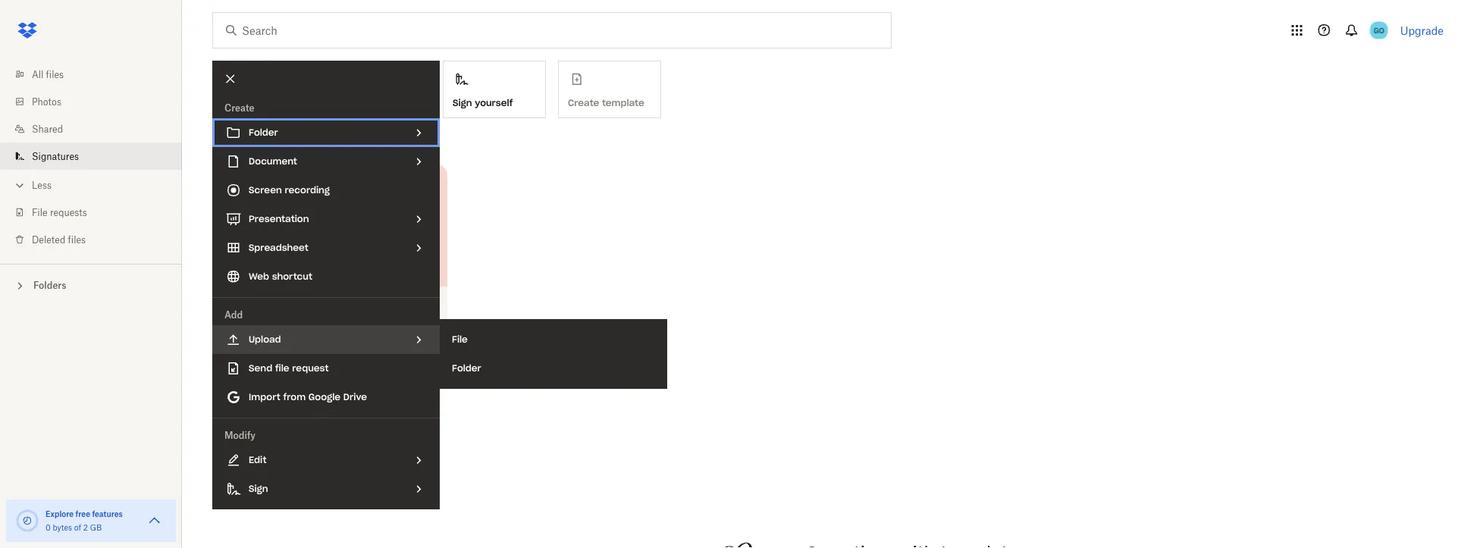 Task type: describe. For each thing, give the bounding box(es) containing it.
less
[[32, 179, 52, 191]]

0
[[46, 523, 51, 532]]

signatures list item
[[0, 143, 182, 170]]

web
[[249, 271, 269, 283]]

2
[[83, 523, 88, 532]]

add
[[224, 309, 243, 320]]

requests
[[50, 207, 87, 218]]

recording
[[285, 184, 330, 196]]

less image
[[12, 178, 27, 193]]

send file request menu item
[[212, 354, 440, 383]]

files for deleted files
[[68, 234, 86, 245]]

screen recording
[[249, 184, 330, 196]]

folder inside menu item
[[249, 127, 278, 138]]

import
[[249, 391, 281, 403]]

sign for sign yourself
[[453, 97, 472, 109]]

send
[[249, 363, 272, 374]]

sign menu item
[[212, 475, 440, 504]]

file
[[275, 363, 289, 374]]

get for get started with signatures
[[212, 130, 231, 143]]

explore
[[46, 509, 74, 519]]

documents
[[212, 438, 270, 451]]

spreadsheet menu item
[[212, 234, 440, 262]]

import from google drive
[[249, 391, 367, 403]]

edit
[[249, 454, 267, 466]]

photos link
[[12, 88, 182, 115]]

file for file requests
[[32, 207, 48, 218]]

bytes
[[53, 523, 72, 532]]

web shortcut
[[249, 271, 312, 283]]

gb
[[90, 523, 102, 532]]

sign yourself button
[[443, 61, 546, 118]]

all files link
[[12, 61, 182, 88]]

always
[[361, 298, 390, 309]]

yourself
[[475, 97, 513, 109]]

get for get signatures
[[338, 97, 354, 109]]

screen
[[249, 184, 282, 196]]

explore free features 0 bytes of 2 gb
[[46, 509, 123, 532]]

upgrade
[[1401, 24, 1444, 37]]

1 vertical spatial signatures
[[212, 403, 287, 420]]

menu containing file
[[440, 319, 667, 389]]

so
[[320, 298, 330, 309]]

signature
[[277, 298, 318, 309]]

shared
[[32, 123, 63, 135]]

1 vertical spatial signatures
[[298, 130, 350, 143]]

all
[[32, 69, 43, 80]]

1 horizontal spatial folder
[[452, 363, 481, 374]]

files for all files
[[46, 69, 64, 80]]

signatures inside get signatures button
[[356, 97, 406, 109]]

your
[[256, 298, 275, 309]]

ready
[[392, 298, 416, 309]]



Task type: locate. For each thing, give the bounding box(es) containing it.
request
[[292, 363, 329, 374]]

photos
[[32, 96, 61, 107]]

1 vertical spatial files
[[68, 234, 86, 245]]

from
[[283, 391, 306, 403]]

1 horizontal spatial file
[[452, 334, 468, 345]]

1 horizontal spatial signatures
[[212, 403, 287, 420]]

presentation
[[249, 213, 309, 225]]

0 vertical spatial sign
[[453, 97, 472, 109]]

shortcut
[[272, 271, 312, 283]]

get
[[338, 97, 354, 109], [212, 130, 231, 143]]

all files
[[32, 69, 64, 80]]

0 vertical spatial create
[[224, 102, 255, 113]]

get left started
[[212, 130, 231, 143]]

get up folder menu item
[[338, 97, 354, 109]]

modify
[[224, 430, 256, 441]]

1 horizontal spatial signatures
[[356, 97, 406, 109]]

create your signature so you're always ready to sign.
[[224, 298, 427, 325]]

deleted
[[32, 234, 65, 245]]

signatures up folder menu item
[[356, 97, 406, 109]]

0 vertical spatial folder
[[249, 127, 278, 138]]

signatures
[[32, 151, 79, 162], [212, 403, 287, 420]]

get inside button
[[338, 97, 354, 109]]

files
[[46, 69, 64, 80], [68, 234, 86, 245]]

folders button
[[0, 274, 182, 296]]

signatures down shared
[[32, 151, 79, 162]]

upgrade link
[[1401, 24, 1444, 37]]

1 horizontal spatial sign
[[453, 97, 472, 109]]

0 horizontal spatial folder
[[249, 127, 278, 138]]

upload
[[249, 334, 281, 345]]

get signatures button
[[328, 61, 431, 118]]

get started with signatures
[[212, 130, 350, 143]]

0 horizontal spatial sign
[[249, 483, 268, 495]]

0 horizontal spatial signatures
[[32, 151, 79, 162]]

quota usage element
[[15, 509, 39, 533]]

sign yourself
[[453, 97, 513, 109]]

sign inside button
[[453, 97, 472, 109]]

to
[[419, 298, 427, 309]]

folders
[[33, 280, 66, 291]]

free
[[76, 509, 90, 519]]

create for create
[[224, 102, 255, 113]]

send file request
[[249, 363, 329, 374]]

presentation menu item
[[212, 205, 440, 234]]

sign down "edit"
[[249, 483, 268, 495]]

0 vertical spatial file
[[32, 207, 48, 218]]

deleted files link
[[12, 226, 182, 253]]

you're
[[333, 298, 358, 309]]

0 vertical spatial signatures
[[32, 151, 79, 162]]

file
[[32, 207, 48, 218], [452, 334, 468, 345]]

signatures inside list item
[[32, 151, 79, 162]]

1 horizontal spatial get
[[338, 97, 354, 109]]

sign
[[453, 97, 472, 109], [249, 483, 268, 495]]

folder
[[249, 127, 278, 138], [452, 363, 481, 374]]

0 vertical spatial signatures
[[356, 97, 406, 109]]

drive
[[343, 391, 367, 403]]

0 horizontal spatial files
[[46, 69, 64, 80]]

file inside list
[[32, 207, 48, 218]]

create down close icon
[[224, 102, 255, 113]]

signatures up document menu item
[[298, 130, 350, 143]]

deleted files
[[32, 234, 86, 245]]

sign.
[[224, 313, 245, 325]]

0 horizontal spatial file
[[32, 207, 48, 218]]

1 vertical spatial file
[[452, 334, 468, 345]]

get signatures
[[338, 97, 406, 109]]

0 vertical spatial files
[[46, 69, 64, 80]]

create up sign.
[[224, 298, 253, 309]]

of
[[74, 523, 81, 532]]

signatures
[[356, 97, 406, 109], [298, 130, 350, 143]]

2 create from the top
[[224, 298, 253, 309]]

0 vertical spatial get
[[338, 97, 354, 109]]

screen recording menu item
[[212, 176, 440, 205]]

folder menu item
[[212, 118, 440, 147]]

1 vertical spatial create
[[224, 298, 253, 309]]

sign for sign
[[249, 483, 268, 495]]

files right all
[[46, 69, 64, 80]]

files right deleted
[[68, 234, 86, 245]]

1 vertical spatial sign
[[249, 483, 268, 495]]

create inside create your signature so you're always ready to sign.
[[224, 298, 253, 309]]

create
[[224, 102, 255, 113], [224, 298, 253, 309]]

shared link
[[12, 115, 182, 143]]

with
[[273, 130, 295, 143]]

0 horizontal spatial get
[[212, 130, 231, 143]]

dropbox image
[[12, 15, 42, 46]]

features
[[92, 509, 123, 519]]

documents tab
[[212, 427, 270, 463]]

spreadsheet
[[249, 242, 308, 254]]

file requests link
[[12, 199, 182, 226]]

1 create from the top
[[224, 102, 255, 113]]

1 vertical spatial get
[[212, 130, 231, 143]]

signatures link
[[12, 143, 182, 170]]

list
[[0, 52, 182, 264]]

import from google drive menu item
[[212, 383, 440, 412]]

edit menu item
[[212, 446, 440, 475]]

signatures up modify
[[212, 403, 287, 420]]

file for file
[[452, 334, 468, 345]]

document
[[249, 155, 297, 167]]

document menu item
[[212, 147, 440, 176]]

close image
[[218, 66, 243, 92]]

0 horizontal spatial signatures
[[298, 130, 350, 143]]

google
[[309, 391, 341, 403]]

upload menu item
[[212, 325, 440, 354]]

1 horizontal spatial files
[[68, 234, 86, 245]]

file requests
[[32, 207, 87, 218]]

sign left yourself at the left top of page
[[453, 97, 472, 109]]

list containing all files
[[0, 52, 182, 264]]

create for create your signature so you're always ready to sign.
[[224, 298, 253, 309]]

web shortcut menu item
[[212, 262, 440, 291]]

1 vertical spatial folder
[[452, 363, 481, 374]]

started
[[234, 130, 270, 143]]

menu
[[212, 61, 440, 510], [440, 319, 667, 389]]

menu containing folder
[[212, 61, 440, 510]]

sign inside menu item
[[249, 483, 268, 495]]



Task type: vqa. For each thing, say whether or not it's contained in the screenshot.
the topmost Folder
yes



